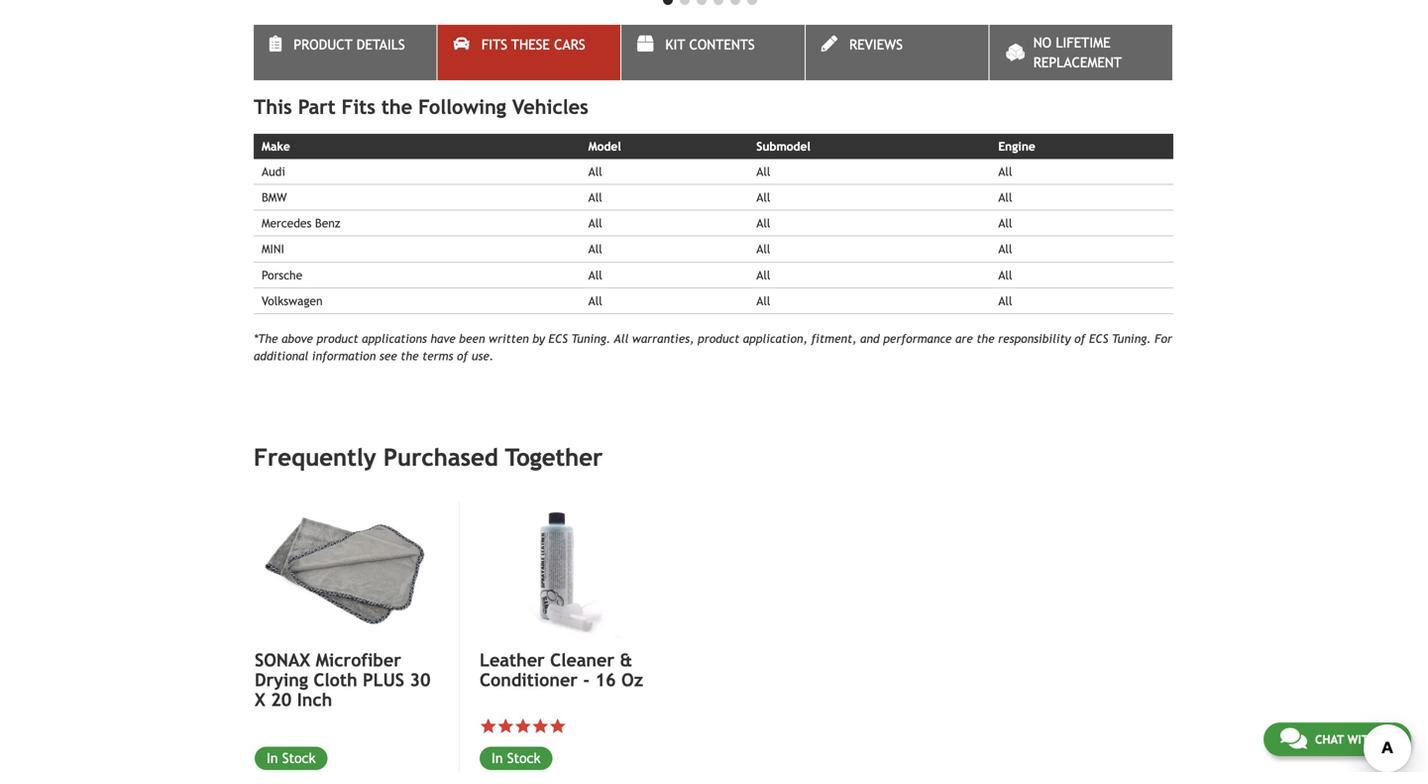 Task type: locate. For each thing, give the bounding box(es) containing it.
0 vertical spatial the
[[381, 95, 412, 119]]

0 horizontal spatial ecs
[[549, 332, 568, 346]]

performance
[[883, 332, 952, 346]]

this
[[254, 95, 292, 119]]

3 star image from the left
[[532, 718, 549, 735]]

kit contents
[[666, 37, 755, 53]]

2 tuning. from the left
[[1112, 332, 1151, 346]]

1 horizontal spatial stock
[[507, 750, 541, 766]]

product details link
[[254, 25, 437, 80]]

1 vertical spatial fits
[[342, 95, 376, 119]]

reviews link
[[806, 25, 989, 80]]

1 horizontal spatial ecs
[[1089, 332, 1109, 346]]

product up information
[[317, 332, 358, 346]]

drying
[[255, 670, 308, 690]]

kit
[[666, 37, 685, 53]]

0 horizontal spatial product
[[317, 332, 358, 346]]

and
[[860, 332, 880, 346]]

1 ecs from the left
[[549, 332, 568, 346]]

product
[[294, 37, 353, 53]]

2 product from the left
[[698, 332, 740, 346]]

cloth
[[314, 670, 357, 690]]

1 horizontal spatial fits
[[482, 37, 507, 53]]

product right "warranties,"
[[698, 332, 740, 346]]

with
[[1348, 733, 1377, 746]]

fits right part
[[342, 95, 376, 119]]

star image
[[497, 718, 514, 735], [549, 718, 566, 735]]

submodel
[[757, 139, 811, 153]]

1 horizontal spatial in
[[492, 750, 503, 766]]

this part fits the following vehicles
[[254, 95, 589, 119]]

stock down conditioner
[[507, 750, 541, 766]]

30
[[410, 670, 431, 690]]

by
[[533, 332, 545, 346]]

0 horizontal spatial in stock
[[267, 750, 316, 766]]

following
[[418, 95, 506, 119]]

use.
[[472, 349, 494, 363]]

terms
[[422, 349, 453, 363]]

stock
[[507, 750, 541, 766], [282, 750, 316, 766]]

x
[[255, 689, 265, 710]]

in stock down 20
[[267, 750, 316, 766]]

responsibility
[[998, 332, 1071, 346]]

*the
[[254, 332, 278, 346]]

the down details
[[381, 95, 412, 119]]

mercedes
[[262, 216, 312, 230]]

stock down the inch
[[282, 750, 316, 766]]

have
[[431, 332, 456, 346]]

2 stock from the left
[[282, 750, 316, 766]]

plus
[[363, 670, 404, 690]]

chat with us
[[1315, 733, 1395, 746]]

fits left these
[[482, 37, 507, 53]]

1 horizontal spatial tuning.
[[1112, 332, 1151, 346]]

porsche
[[262, 268, 302, 282]]

contents
[[689, 37, 755, 53]]

0 horizontal spatial fits
[[342, 95, 376, 119]]

are
[[956, 332, 973, 346]]

of right responsibility
[[1075, 332, 1086, 346]]

comments image
[[1281, 727, 1307, 750]]

the right see
[[401, 349, 419, 363]]

leather cleaner & conditioner - 16 oz image
[[480, 502, 661, 638]]

ecs
[[549, 332, 568, 346], [1089, 332, 1109, 346]]

us
[[1381, 733, 1395, 746]]

&
[[620, 650, 633, 671]]

1 vertical spatial of
[[457, 349, 468, 363]]

benz
[[315, 216, 340, 230]]

no lifetime replacement
[[1034, 35, 1122, 71]]

tuning. left for at the right top of page
[[1112, 332, 1151, 346]]

1 horizontal spatial star image
[[549, 718, 566, 735]]

2 in from the left
[[267, 750, 278, 766]]

sonax microfiber drying cloth plus 30 x 20 inch
[[255, 650, 431, 710]]

the right are
[[977, 332, 995, 346]]

sonax microfiber drying cloth plus 30 x 20 inch link
[[255, 650, 437, 710]]

fits
[[482, 37, 507, 53], [342, 95, 376, 119]]

inch
[[297, 689, 332, 710]]

1 horizontal spatial product
[[698, 332, 740, 346]]

2 star image from the left
[[514, 718, 532, 735]]

all
[[588, 164, 602, 178], [757, 164, 771, 178], [998, 164, 1013, 178], [588, 190, 602, 204], [757, 190, 771, 204], [998, 190, 1013, 204], [588, 216, 602, 230], [757, 216, 771, 230], [998, 216, 1013, 230], [588, 242, 602, 256], [757, 242, 771, 256], [998, 242, 1013, 256], [588, 268, 602, 282], [757, 268, 771, 282], [998, 268, 1013, 282], [588, 294, 602, 308], [757, 294, 771, 308], [998, 294, 1013, 308], [614, 332, 629, 346]]

0 horizontal spatial star image
[[497, 718, 514, 735]]

0 horizontal spatial tuning.
[[571, 332, 611, 346]]

1 horizontal spatial of
[[1075, 332, 1086, 346]]

product
[[317, 332, 358, 346], [698, 332, 740, 346]]

all inside *the above product applications have been written by                 ecs tuning. all warranties, product application, fitment,                 and performance are the responsibility of ecs tuning.                 for additional information see the terms of use.
[[614, 332, 629, 346]]

vehicles
[[512, 95, 589, 119]]

of
[[1075, 332, 1086, 346], [457, 349, 468, 363]]

in
[[492, 750, 503, 766], [267, 750, 278, 766]]

the
[[381, 95, 412, 119], [977, 332, 995, 346], [401, 349, 419, 363]]

20
[[271, 689, 292, 710]]

warranties,
[[632, 332, 694, 346]]

volkswagen
[[262, 294, 323, 308]]

1 star image from the left
[[497, 718, 514, 735]]

tuning. right by at the left top of page
[[571, 332, 611, 346]]

ecs right by at the left top of page
[[549, 332, 568, 346]]

fits these cars
[[482, 37, 585, 53]]

0 horizontal spatial stock
[[282, 750, 316, 766]]

of down been
[[457, 349, 468, 363]]

in stock down conditioner
[[492, 750, 541, 766]]

0 horizontal spatial in
[[267, 750, 278, 766]]

-
[[583, 670, 590, 690]]

purchased
[[383, 443, 498, 471]]

together
[[505, 443, 603, 471]]

1 horizontal spatial in stock
[[492, 750, 541, 766]]

engine
[[998, 139, 1036, 153]]

mini
[[262, 242, 284, 256]]

ecs right responsibility
[[1089, 332, 1109, 346]]

2 in stock from the left
[[267, 750, 316, 766]]

tuning.
[[571, 332, 611, 346], [1112, 332, 1151, 346]]

star image
[[480, 718, 497, 735], [514, 718, 532, 735], [532, 718, 549, 735]]

in stock
[[492, 750, 541, 766], [267, 750, 316, 766]]

kit contents link
[[622, 25, 805, 80]]

16
[[595, 670, 616, 690]]

in down conditioner
[[492, 750, 503, 766]]

leather cleaner & conditioner - 16 oz
[[480, 650, 643, 690]]

microfiber
[[316, 650, 401, 671]]

above
[[282, 332, 313, 346]]

in down 20
[[267, 750, 278, 766]]

frequently
[[254, 443, 376, 471]]

1 stock from the left
[[507, 750, 541, 766]]



Task type: vqa. For each thing, say whether or not it's contained in the screenshot.
"Audi"
yes



Task type: describe. For each thing, give the bounding box(es) containing it.
no lifetime replacement link
[[990, 25, 1173, 80]]

conditioner
[[480, 670, 578, 690]]

part
[[298, 95, 336, 119]]

0 vertical spatial fits
[[482, 37, 507, 53]]

mercedes benz
[[262, 216, 340, 230]]

information
[[312, 349, 376, 363]]

been
[[459, 332, 485, 346]]

reviews
[[850, 37, 903, 53]]

sonax
[[255, 650, 310, 671]]

cleaner
[[550, 650, 615, 671]]

chat with us link
[[1264, 723, 1412, 756]]

frequently purchased together
[[254, 443, 603, 471]]

cars
[[554, 37, 585, 53]]

leather
[[480, 650, 545, 671]]

additional
[[254, 349, 308, 363]]

1 vertical spatial the
[[977, 332, 995, 346]]

lifetime
[[1056, 35, 1111, 51]]

2 star image from the left
[[549, 718, 566, 735]]

1 in from the left
[[492, 750, 503, 766]]

for
[[1155, 332, 1173, 346]]

2 ecs from the left
[[1089, 332, 1109, 346]]

make
[[262, 139, 290, 153]]

0 vertical spatial of
[[1075, 332, 1086, 346]]

1 in stock from the left
[[492, 750, 541, 766]]

audi
[[262, 164, 285, 178]]

application,
[[743, 332, 808, 346]]

fits these cars link
[[438, 25, 621, 80]]

*the above product applications have been written by                 ecs tuning. all warranties, product application, fitment,                 and performance are the responsibility of ecs tuning.                 for additional information see the terms of use.
[[254, 332, 1173, 363]]

oz
[[621, 670, 643, 690]]

1 tuning. from the left
[[571, 332, 611, 346]]

details
[[357, 37, 405, 53]]

these
[[511, 37, 550, 53]]

2 vertical spatial the
[[401, 349, 419, 363]]

chat
[[1315, 733, 1344, 746]]

1 star image from the left
[[480, 718, 497, 735]]

sonax microfiber drying cloth plus 30 x 20 inch image
[[255, 502, 437, 639]]

replacement
[[1034, 55, 1122, 71]]

0 horizontal spatial of
[[457, 349, 468, 363]]

leather cleaner & conditioner - 16 oz link
[[480, 650, 661, 690]]

fitment,
[[811, 332, 857, 346]]

model
[[588, 139, 621, 153]]

product details
[[294, 37, 405, 53]]

see
[[380, 349, 397, 363]]

written
[[489, 332, 529, 346]]

bmw
[[262, 190, 287, 204]]

applications
[[362, 332, 427, 346]]

1 product from the left
[[317, 332, 358, 346]]

no
[[1034, 35, 1052, 51]]



